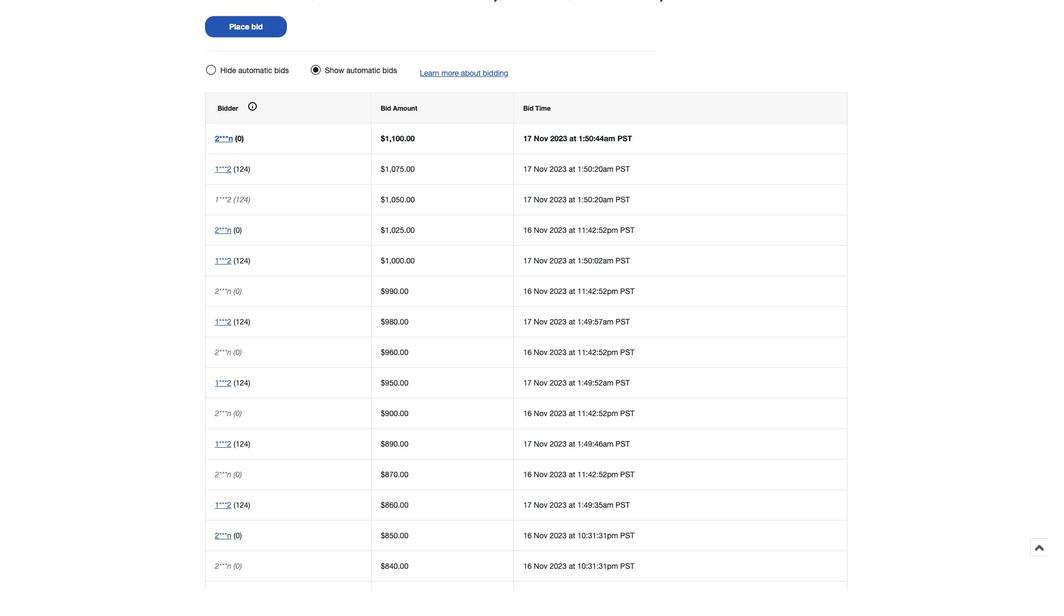 Task type: vqa. For each thing, say whether or not it's contained in the screenshot.
Men's Activewear
no



Task type: locate. For each thing, give the bounding box(es) containing it.
2***n for $960.00
[[215, 348, 232, 357]]

2 1***2 link from the top
[[215, 256, 232, 265]]

2023 for $870.00
[[550, 470, 567, 479]]

2 2***n from the top
[[215, 226, 232, 235]]

16 nov 2023 at 11:42:52pm pst down 17 nov 2023 at 1:49:57am pst at the bottom of page
[[524, 348, 635, 357]]

0 vertical spatial 2***n link
[[215, 134, 233, 143]]

1***2 for $890.00
[[215, 440, 232, 449]]

1 bids from the left
[[275, 66, 289, 75]]

1 1***2 from the top
[[215, 165, 232, 174]]

14 nov from the top
[[534, 531, 548, 540]]

6 1***2 link from the top
[[215, 501, 232, 510]]

16 nov 2023 at 10:31:31pm pst
[[524, 531, 635, 540], [524, 562, 635, 571]]

1***2 link for $1,000.00
[[215, 256, 232, 265]]

0 vertical spatial 1:50:20am
[[578, 165, 614, 174]]

2 1***2 from the top
[[215, 195, 232, 204]]

7 1***2 from the top
[[215, 501, 232, 510]]

at for $1,025.00
[[569, 226, 576, 235]]

16 for $1,025.00
[[524, 226, 532, 235]]

9 nov from the top
[[534, 378, 548, 387]]

5 1***2 from the top
[[215, 378, 232, 387]]

2 2***n link from the top
[[215, 226, 232, 235]]

1 horizontal spatial bid
[[524, 104, 534, 112]]

6 (124) from the top
[[234, 440, 250, 449]]

13 nov from the top
[[534, 501, 548, 510]]

2023 for $1,100.00
[[551, 134, 568, 143]]

5 11:42:52pm from the top
[[578, 470, 619, 479]]

16 nov 2023 at 11:42:52pm pst up 17 nov 2023 at 1:49:35am pst
[[524, 470, 635, 479]]

2***n (0) for $960.00
[[215, 348, 242, 357]]

17 nov 2023 at 1:50:20am pst for $1,075.00
[[524, 165, 630, 174]]

6 16 from the top
[[524, 531, 532, 540]]

17
[[524, 134, 532, 143], [524, 165, 532, 174], [524, 195, 532, 204], [524, 256, 532, 265], [524, 317, 532, 326], [524, 378, 532, 387], [524, 440, 532, 449], [524, 501, 532, 510]]

6 2***n (0) from the top
[[215, 470, 242, 479]]

8 2***n from the top
[[215, 562, 232, 571]]

at for $980.00
[[569, 317, 576, 326]]

16 nov 2023 at 10:31:31pm pst for $850.00
[[524, 531, 635, 540]]

16 for $840.00
[[524, 562, 532, 571]]

nov for $890.00
[[534, 440, 548, 449]]

15 nov from the top
[[534, 562, 548, 571]]

1:49:35am
[[578, 501, 614, 510]]

2 2***n (0) from the top
[[215, 226, 242, 235]]

2023
[[551, 134, 568, 143], [550, 165, 567, 174], [550, 195, 567, 204], [550, 226, 567, 235], [550, 256, 567, 265], [550, 287, 567, 296], [550, 317, 567, 326], [550, 348, 567, 357], [550, 378, 567, 387], [550, 409, 567, 418], [550, 440, 567, 449], [550, 470, 567, 479], [550, 501, 567, 510], [550, 531, 567, 540], [550, 562, 567, 571]]

1***2 (124) for $980.00
[[215, 317, 250, 326]]

2***n link
[[215, 134, 233, 143], [215, 226, 232, 235], [215, 531, 232, 540]]

2***n for $990.00
[[215, 287, 232, 296]]

1 vertical spatial 10:31:31pm
[[578, 562, 619, 571]]

4 2***n (0) from the top
[[215, 348, 242, 357]]

17 nov 2023 at 1:49:35am pst
[[524, 501, 630, 510]]

12 nov from the top
[[534, 470, 548, 479]]

learn
[[420, 68, 440, 77]]

at for $1,100.00
[[570, 134, 577, 143]]

17 nov 2023 at 1:50:20am pst
[[524, 165, 630, 174], [524, 195, 630, 204]]

10:31:31pm for $840.00
[[578, 562, 619, 571]]

17 nov 2023 at 1:50:20am pst for $1,050.00
[[524, 195, 630, 204]]

1 automatic from the left
[[238, 66, 272, 75]]

8 17 from the top
[[524, 501, 532, 510]]

4 16 from the top
[[524, 409, 532, 418]]

6 nov from the top
[[534, 287, 548, 296]]

at for $950.00
[[569, 378, 576, 387]]

6 1***2 from the top
[[215, 440, 232, 449]]

6 17 from the top
[[524, 378, 532, 387]]

$850.00
[[381, 531, 409, 540]]

1 vertical spatial 1:50:20am
[[578, 195, 614, 204]]

bids
[[275, 66, 289, 75], [383, 66, 397, 75]]

4 17 from the top
[[524, 256, 532, 265]]

7 2***n from the top
[[215, 531, 232, 540]]

16 nov 2023 at 11:42:52pm pst up 17 nov 2023 at 1:50:02am pst
[[524, 226, 635, 235]]

2 16 from the top
[[524, 287, 532, 296]]

2***n (0) for $990.00
[[215, 287, 242, 296]]

1:49:52am
[[578, 378, 614, 387]]

5 16 nov 2023 at 11:42:52pm pst from the top
[[524, 470, 635, 479]]

1 horizontal spatial bids
[[383, 66, 397, 75]]

automatic for hide
[[238, 66, 272, 75]]

2 17 nov 2023 at 1:50:20am pst from the top
[[524, 195, 630, 204]]

nov for $990.00
[[534, 287, 548, 296]]

5 (124) from the top
[[234, 378, 250, 387]]

8 nov from the top
[[534, 348, 548, 357]]

(124) for $1,075.00
[[234, 165, 250, 174]]

7 16 from the top
[[524, 562, 532, 571]]

5 nov from the top
[[534, 256, 548, 265]]

bids up bid amount
[[383, 66, 397, 75]]

2023 for $950.00
[[550, 378, 567, 387]]

2 nov from the top
[[534, 165, 548, 174]]

automatic right show
[[347, 66, 381, 75]]

1 1***2 (124) from the top
[[215, 165, 250, 174]]

8 2***n (0) from the top
[[215, 562, 242, 571]]

11:42:52pm for $990.00
[[578, 287, 619, 296]]

2***n for $850.00
[[215, 531, 232, 540]]

more
[[442, 68, 459, 77]]

at for $860.00
[[569, 501, 576, 510]]

2 1***2 (124) from the top
[[215, 195, 250, 204]]

3 (124) from the top
[[234, 256, 250, 265]]

3 1***2 from the top
[[215, 256, 232, 265]]

1:50:20am
[[578, 165, 614, 174], [578, 195, 614, 204]]

4 11:42:52pm from the top
[[578, 409, 619, 418]]

3 2***n from the top
[[215, 287, 232, 296]]

3 11:42:52pm from the top
[[578, 348, 619, 357]]

bids for show automatic bids
[[383, 66, 397, 75]]

10 nov from the top
[[534, 409, 548, 418]]

2***n (0) for $870.00
[[215, 470, 242, 479]]

(124) for $860.00
[[234, 501, 250, 510]]

10:31:31pm
[[578, 531, 619, 540], [578, 562, 619, 571]]

2***n
[[215, 134, 233, 143], [215, 226, 232, 235], [215, 287, 232, 296], [215, 348, 232, 357], [215, 409, 232, 418], [215, 470, 232, 479], [215, 531, 232, 540], [215, 562, 232, 571]]

amount
[[393, 104, 418, 112]]

3 2***n link from the top
[[215, 531, 232, 540]]

11:42:52pm up the 1:50:02am
[[578, 226, 619, 235]]

4 1***2 link from the top
[[215, 378, 232, 387]]

4 16 nov 2023 at 11:42:52pm pst from the top
[[524, 409, 635, 418]]

1 11:42:52pm from the top
[[578, 226, 619, 235]]

17 nov 2023 at 1:49:52am pst
[[524, 378, 630, 387]]

0 vertical spatial 10:31:31pm
[[578, 531, 619, 540]]

1***2 link for $890.00
[[215, 440, 232, 449]]

nov for $1,100.00
[[534, 134, 548, 143]]

16 for $850.00
[[524, 531, 532, 540]]

1 16 nov 2023 at 10:31:31pm pst from the top
[[524, 531, 635, 540]]

2023 for $1,025.00
[[550, 226, 567, 235]]

2 1:50:20am from the top
[[578, 195, 614, 204]]

2023 for $1,075.00
[[550, 165, 567, 174]]

4 (124) from the top
[[234, 317, 250, 326]]

2 11:42:52pm from the top
[[578, 287, 619, 296]]

0 horizontal spatial bid
[[381, 104, 391, 112]]

2***n (0)
[[215, 134, 244, 143], [215, 226, 242, 235], [215, 287, 242, 296], [215, 348, 242, 357], [215, 409, 242, 418], [215, 470, 242, 479], [215, 531, 242, 540], [215, 562, 242, 571]]

1 horizontal spatial automatic
[[347, 66, 381, 75]]

2***n for $1,025.00
[[215, 226, 232, 235]]

5 2***n (0) from the top
[[215, 409, 242, 418]]

(0) for $1,025.00
[[234, 226, 242, 235]]

2023 for $1,000.00
[[550, 256, 567, 265]]

1 10:31:31pm from the top
[[578, 531, 619, 540]]

1***2 link
[[215, 165, 232, 174], [215, 256, 232, 265], [215, 317, 232, 326], [215, 378, 232, 387], [215, 440, 232, 449], [215, 501, 232, 510]]

17 nov 2023 at 1:50:44am pst
[[524, 134, 633, 143]]

1 2***n (0) from the top
[[215, 134, 244, 143]]

pst
[[618, 134, 633, 143], [616, 165, 630, 174], [616, 195, 630, 204], [621, 226, 635, 235], [616, 256, 630, 265], [621, 287, 635, 296], [616, 317, 630, 326], [621, 348, 635, 357], [616, 378, 630, 387], [621, 409, 635, 418], [616, 440, 630, 449], [621, 470, 635, 479], [616, 501, 630, 510], [621, 531, 635, 540], [621, 562, 635, 571]]

0 vertical spatial 16 nov 2023 at 10:31:31pm pst
[[524, 531, 635, 540]]

11 nov from the top
[[534, 440, 548, 449]]

1 17 nov 2023 at 1:50:20am pst from the top
[[524, 165, 630, 174]]

about
[[461, 68, 481, 77]]

nov
[[534, 134, 548, 143], [534, 165, 548, 174], [534, 195, 548, 204], [534, 226, 548, 235], [534, 256, 548, 265], [534, 287, 548, 296], [534, 317, 548, 326], [534, 348, 548, 357], [534, 378, 548, 387], [534, 409, 548, 418], [534, 440, 548, 449], [534, 470, 548, 479], [534, 501, 548, 510], [534, 531, 548, 540], [534, 562, 548, 571]]

time
[[536, 104, 551, 112]]

10:31:31pm for $850.00
[[578, 531, 619, 540]]

2 vertical spatial 2***n link
[[215, 531, 232, 540]]

1***2 link for $980.00
[[215, 317, 232, 326]]

bid left time
[[524, 104, 534, 112]]

1 vertical spatial 2***n link
[[215, 226, 232, 235]]

2 bid from the left
[[524, 104, 534, 112]]

bid
[[381, 104, 391, 112], [524, 104, 534, 112]]

4 1***2 from the top
[[215, 317, 232, 326]]

$990.00
[[381, 287, 409, 296]]

1***2 (124) for $890.00
[[215, 440, 250, 449]]

7 1***2 (124) from the top
[[215, 501, 250, 510]]

11:42:52pm
[[578, 226, 619, 235], [578, 287, 619, 296], [578, 348, 619, 357], [578, 409, 619, 418], [578, 470, 619, 479]]

pst for $960.00
[[621, 348, 635, 357]]

(0) for $870.00
[[234, 470, 242, 479]]

16 nov 2023 at 11:42:52pm pst
[[524, 226, 635, 235], [524, 287, 635, 296], [524, 348, 635, 357], [524, 409, 635, 418], [524, 470, 635, 479]]

5 16 from the top
[[524, 470, 532, 479]]

1 vertical spatial 16 nov 2023 at 10:31:31pm pst
[[524, 562, 635, 571]]

4 1***2 (124) from the top
[[215, 317, 250, 326]]

0 horizontal spatial automatic
[[238, 66, 272, 75]]

16 nov 2023 at 11:42:52pm pst down 17 nov 2023 at 1:50:02am pst
[[524, 287, 635, 296]]

1***2 (124) for $1,075.00
[[215, 165, 250, 174]]

2***n for $900.00
[[215, 409, 232, 418]]

11:42:52pm up 1:49:52am
[[578, 348, 619, 357]]

1 2***n from the top
[[215, 134, 233, 143]]

7 (124) from the top
[[234, 501, 250, 510]]

nov for $840.00
[[534, 562, 548, 571]]

4 2***n from the top
[[215, 348, 232, 357]]

1 16 from the top
[[524, 226, 532, 235]]

3 1***2 link from the top
[[215, 317, 232, 326]]

1***2 for $980.00
[[215, 317, 232, 326]]

3 16 nov 2023 at 11:42:52pm pst from the top
[[524, 348, 635, 357]]

2 10:31:31pm from the top
[[578, 562, 619, 571]]

5 2***n from the top
[[215, 409, 232, 418]]

1***2
[[215, 165, 232, 174], [215, 195, 232, 204], [215, 256, 232, 265], [215, 317, 232, 326], [215, 378, 232, 387], [215, 440, 232, 449], [215, 501, 232, 510]]

2 (124) from the top
[[234, 195, 250, 204]]

5 1***2 (124) from the top
[[215, 378, 250, 387]]

$950.00
[[381, 378, 409, 387]]

show automatic bids
[[325, 66, 397, 75]]

0 horizontal spatial bids
[[275, 66, 289, 75]]

1 16 nov 2023 at 11:42:52pm pst from the top
[[524, 226, 635, 235]]

6 2***n from the top
[[215, 470, 232, 479]]

pst for $1,000.00
[[616, 256, 630, 265]]

(124)
[[234, 165, 250, 174], [234, 195, 250, 204], [234, 256, 250, 265], [234, 317, 250, 326], [234, 378, 250, 387], [234, 440, 250, 449], [234, 501, 250, 510]]

11:42:52pm down the 1:50:02am
[[578, 287, 619, 296]]

5 1***2 link from the top
[[215, 440, 232, 449]]

1***2 for $1,050.00
[[215, 195, 232, 204]]

1 17 from the top
[[524, 134, 532, 143]]

3 17 from the top
[[524, 195, 532, 204]]

at
[[570, 134, 577, 143], [569, 165, 576, 174], [569, 195, 576, 204], [569, 226, 576, 235], [569, 256, 576, 265], [569, 287, 576, 296], [569, 317, 576, 326], [569, 348, 576, 357], [569, 378, 576, 387], [569, 409, 576, 418], [569, 440, 576, 449], [569, 470, 576, 479], [569, 501, 576, 510], [569, 531, 576, 540], [569, 562, 576, 571]]

automatic right the hide
[[238, 66, 272, 75]]

bids up bidder column header
[[275, 66, 289, 75]]

3 nov from the top
[[534, 195, 548, 204]]

2***n (0) for $900.00
[[215, 409, 242, 418]]

1 1:50:20am from the top
[[578, 165, 614, 174]]

1***2 for $1,075.00
[[215, 165, 232, 174]]

7 nov from the top
[[534, 317, 548, 326]]

3 2***n (0) from the top
[[215, 287, 242, 296]]

11:42:52pm down 1:49:46am on the bottom right
[[578, 470, 619, 479]]

automatic
[[238, 66, 272, 75], [347, 66, 381, 75]]

2 16 nov 2023 at 10:31:31pm pst from the top
[[524, 562, 635, 571]]

17 nov 2023 at 1:49:46am pst
[[524, 440, 630, 449]]

2 automatic from the left
[[347, 66, 381, 75]]

2 bids from the left
[[383, 66, 397, 75]]

bid left the amount
[[381, 104, 391, 112]]

6 1***2 (124) from the top
[[215, 440, 250, 449]]

(0)
[[235, 134, 244, 143], [234, 226, 242, 235], [234, 287, 242, 296], [234, 348, 242, 357], [234, 409, 242, 418], [234, 470, 242, 479], [234, 531, 242, 540], [234, 562, 242, 571]]

11:42:52pm for $870.00
[[578, 470, 619, 479]]

nov for $860.00
[[534, 501, 548, 510]]

nov for $1,025.00
[[534, 226, 548, 235]]

0 vertical spatial 17 nov 2023 at 1:50:20am pst
[[524, 165, 630, 174]]

at for $890.00
[[569, 440, 576, 449]]

4 nov from the top
[[534, 226, 548, 235]]

1 vertical spatial 17 nov 2023 at 1:50:20am pst
[[524, 195, 630, 204]]

11:42:52pm down 1:49:52am
[[578, 409, 619, 418]]

16 for $960.00
[[524, 348, 532, 357]]

1***2 (124)
[[215, 165, 250, 174], [215, 195, 250, 204], [215, 256, 250, 265], [215, 317, 250, 326], [215, 378, 250, 387], [215, 440, 250, 449], [215, 501, 250, 510]]

1 1***2 link from the top
[[215, 165, 232, 174]]

pst for $1,075.00
[[616, 165, 630, 174]]

7 2***n (0) from the top
[[215, 531, 242, 540]]

16 nov 2023 at 11:42:52pm pst up 17 nov 2023 at 1:49:46am pst
[[524, 409, 635, 418]]

2 17 from the top
[[524, 165, 532, 174]]

7 17 from the top
[[524, 440, 532, 449]]

17 for $1,075.00
[[524, 165, 532, 174]]

1 2***n link from the top
[[215, 134, 233, 143]]

at for $1,075.00
[[569, 165, 576, 174]]

1:49:46am
[[578, 440, 614, 449]]

1 bid from the left
[[381, 104, 391, 112]]

bid time
[[524, 104, 551, 112]]

2***n link for $1,025.00
[[215, 226, 232, 235]]

16
[[524, 226, 532, 235], [524, 287, 532, 296], [524, 348, 532, 357], [524, 409, 532, 418], [524, 470, 532, 479], [524, 531, 532, 540], [524, 562, 532, 571]]

5 17 from the top
[[524, 317, 532, 326]]

pst for $850.00
[[621, 531, 635, 540]]

2 16 nov 2023 at 11:42:52pm pst from the top
[[524, 287, 635, 296]]

pst for $870.00
[[621, 470, 635, 479]]

17 nov 2023 at 1:49:57am pst
[[524, 317, 630, 326]]

1 nov from the top
[[534, 134, 548, 143]]

1 (124) from the top
[[234, 165, 250, 174]]

1***2 (124) for $1,050.00
[[215, 195, 250, 204]]

3 1***2 (124) from the top
[[215, 256, 250, 265]]

3 16 from the top
[[524, 348, 532, 357]]



Task type: describe. For each thing, give the bounding box(es) containing it.
2***n for $1,100.00
[[215, 134, 233, 143]]

2023 for $960.00
[[550, 348, 567, 357]]

(124) for $1,050.00
[[234, 195, 250, 204]]

16 for $870.00
[[524, 470, 532, 479]]

nov for $900.00
[[534, 409, 548, 418]]

at for $990.00
[[569, 287, 576, 296]]

$1,000.00
[[381, 256, 415, 265]]

pst for $990.00
[[621, 287, 635, 296]]

$1,075.00
[[381, 165, 415, 174]]

16 nov 2023 at 11:42:52pm pst for $1,025.00
[[524, 226, 635, 235]]

1***2 (124) for $1,000.00
[[215, 256, 250, 265]]

(0) for $900.00
[[234, 409, 242, 418]]

pst for $840.00
[[621, 562, 635, 571]]

at for $900.00
[[569, 409, 576, 418]]

hide automatic bids
[[220, 66, 289, 75]]

at for $960.00
[[569, 348, 576, 357]]

$890.00
[[381, 440, 409, 449]]

2***n link for $850.00
[[215, 531, 232, 540]]

bid for bid amount
[[381, 104, 391, 112]]

bid amount
[[381, 104, 418, 112]]

bidder column header
[[205, 93, 372, 123]]

learn more about bidding
[[420, 68, 509, 77]]

2023 for $1,050.00
[[550, 195, 567, 204]]

pst for $1,100.00
[[618, 134, 633, 143]]

1***2 link for $860.00
[[215, 501, 232, 510]]

17 for $860.00
[[524, 501, 532, 510]]

$860.00
[[381, 501, 409, 510]]

17 nov 2023 at 1:50:02am pst
[[524, 256, 630, 265]]

2***n (0) for $1,100.00
[[215, 134, 244, 143]]

pst for $980.00
[[616, 317, 630, 326]]

$1,100.00
[[381, 134, 415, 143]]

(0) for $840.00
[[234, 562, 242, 571]]

(124) for $1,000.00
[[234, 256, 250, 265]]

1***2 link for $950.00
[[215, 378, 232, 387]]

16 nov 2023 at 11:42:52pm pst for $900.00
[[524, 409, 635, 418]]

(0) for $850.00
[[234, 531, 242, 540]]

2023 for $890.00
[[550, 440, 567, 449]]

1:50:02am
[[578, 256, 614, 265]]

hide
[[220, 66, 236, 75]]

1:50:20am for $1,075.00
[[578, 165, 614, 174]]

1***2 for $950.00
[[215, 378, 232, 387]]

$840.00
[[381, 562, 409, 571]]

11:42:52pm for $900.00
[[578, 409, 619, 418]]

at for $1,050.00
[[569, 195, 576, 204]]

bid for bid time
[[524, 104, 534, 112]]

nov for $1,000.00
[[534, 256, 548, 265]]

place bid button
[[205, 16, 287, 37]]

$980.00
[[381, 317, 409, 326]]

17 for $950.00
[[524, 378, 532, 387]]

bidding
[[483, 68, 509, 77]]

2023 for $900.00
[[550, 409, 567, 418]]

2***n for $840.00
[[215, 562, 232, 571]]

bid
[[252, 22, 263, 31]]

bidder
[[218, 104, 238, 112]]

nov for $850.00
[[534, 531, 548, 540]]

show
[[325, 66, 344, 75]]

$960.00
[[381, 348, 409, 357]]

at for $840.00
[[569, 562, 576, 571]]

16 for $990.00
[[524, 287, 532, 296]]

nov for $1,050.00
[[534, 195, 548, 204]]

(124) for $890.00
[[234, 440, 250, 449]]

1***2 for $1,000.00
[[215, 256, 232, 265]]

2***n for $870.00
[[215, 470, 232, 479]]

$900.00
[[381, 409, 409, 418]]

nov for $1,075.00
[[534, 165, 548, 174]]

16 nov 2023 at 11:42:52pm pst for $990.00
[[524, 287, 635, 296]]

pst for $1,050.00
[[616, 195, 630, 204]]

16 for $900.00
[[524, 409, 532, 418]]

17 for $890.00
[[524, 440, 532, 449]]

nov for $980.00
[[534, 317, 548, 326]]

2***n (0) for $850.00
[[215, 531, 242, 540]]

$870.00
[[381, 470, 409, 479]]

at for $870.00
[[569, 470, 576, 479]]

2023 for $980.00
[[550, 317, 567, 326]]

at for $850.00
[[569, 531, 576, 540]]

pst for $860.00
[[616, 501, 630, 510]]

17 for $980.00
[[524, 317, 532, 326]]

17 for $1,100.00
[[524, 134, 532, 143]]

$1,050.00
[[381, 195, 415, 204]]

1:50:44am
[[579, 134, 616, 143]]

1:49:57am
[[578, 317, 614, 326]]

nov for $960.00
[[534, 348, 548, 357]]

2023 for $860.00
[[550, 501, 567, 510]]

(124) for $980.00
[[234, 317, 250, 326]]

place
[[229, 22, 249, 31]]

2***n (0) for $1,025.00
[[215, 226, 242, 235]]

learn more about bidding link
[[420, 68, 509, 77]]

2***n link for $1,100.00
[[215, 134, 233, 143]]

(0) for $960.00
[[234, 348, 242, 357]]

place bid
[[229, 22, 263, 31]]

1***2 for $860.00
[[215, 501, 232, 510]]

(124) for $950.00
[[234, 378, 250, 387]]

pst for $890.00
[[616, 440, 630, 449]]

at for $1,000.00
[[569, 256, 576, 265]]

nov for $950.00
[[534, 378, 548, 387]]

2***n (0) for $840.00
[[215, 562, 242, 571]]

1:50:20am for $1,050.00
[[578, 195, 614, 204]]

17 for $1,000.00
[[524, 256, 532, 265]]

$1,025.00
[[381, 226, 415, 235]]

17 for $1,050.00
[[524, 195, 532, 204]]

automatic for show
[[347, 66, 381, 75]]

1***2 (124) for $860.00
[[215, 501, 250, 510]]

pst for $900.00
[[621, 409, 635, 418]]



